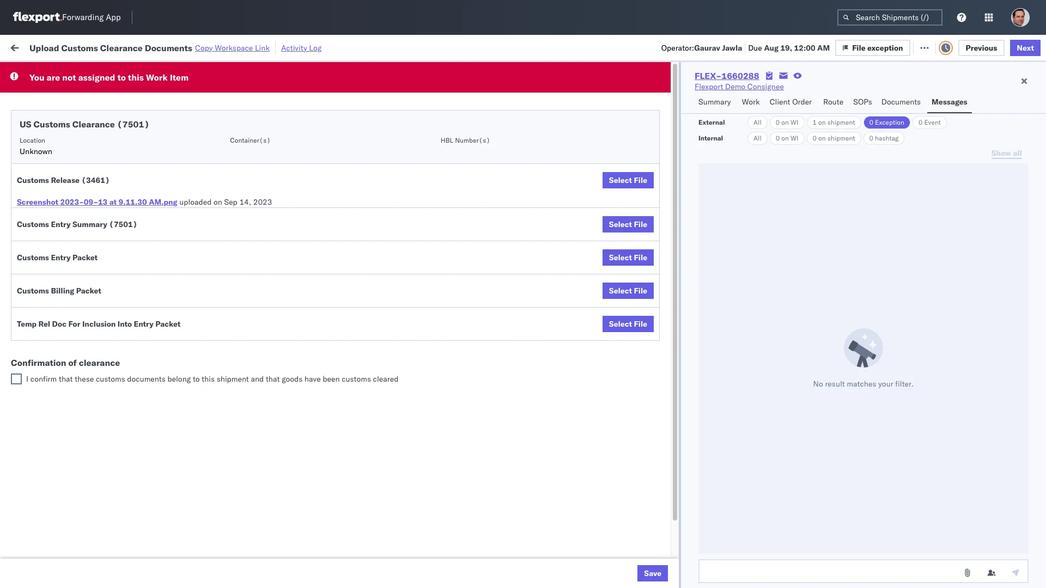 Task type: describe. For each thing, give the bounding box(es) containing it.
account
[[558, 565, 586, 575]]

work,
[[115, 67, 133, 75]]

workspace
[[215, 43, 253, 53]]

12:00
[[794, 43, 816, 53]]

sep
[[224, 197, 237, 207]]

file for customs release (3461)
[[634, 175, 648, 185]]

0 down client order "button"
[[776, 134, 780, 142]]

copy workspace link button
[[195, 43, 270, 53]]

resize handle column header for container numbers
[[765, 84, 778, 589]]

have
[[305, 374, 321, 384]]

3 flex-2130384 from the top
[[634, 565, 691, 575]]

from for 5th the schedule pickup from los angeles, ca button from the top of the page
[[85, 349, 101, 358]]

consignee button
[[496, 87, 600, 98]]

screenshot
[[17, 197, 58, 207]]

schedule pickup from los angeles, ca for 5th the schedule pickup from los angeles, ca button from the top of the page
[[25, 349, 159, 358]]

filtered
[[11, 67, 37, 77]]

ca for fifth the schedule pickup from los angeles, ca button from the bottom
[[149, 133, 159, 143]]

lagerfeld
[[611, 565, 643, 575]]

temp
[[17, 319, 37, 329]]

2 flex-2130384 from the top
[[634, 493, 691, 503]]

0 horizontal spatial gaurav
[[694, 43, 721, 53]]

0 left exception
[[870, 118, 874, 126]]

aug
[[764, 43, 779, 53]]

number(s)
[[455, 136, 490, 144]]

2 1889466 from the top
[[658, 277, 691, 287]]

1846748 for fourth the schedule pickup from los angeles, ca button from the bottom of the page
[[658, 157, 691, 167]]

schedule for 4th the schedule pickup from los angeles, ca button from the top of the page
[[25, 253, 57, 262]]

select file for customs release (3461)
[[609, 175, 648, 185]]

hlxu6269489, for omkar savant
[[767, 157, 823, 167]]

select file for temp rel doc for inclusion into entry packet
[[609, 319, 648, 329]]

import work
[[93, 42, 138, 52]]

1660288
[[722, 70, 760, 81]]

are
[[47, 72, 60, 83]]

customs up location
[[34, 119, 70, 130]]

: for snoozed
[[253, 67, 255, 75]]

Search Work text field
[[680, 39, 798, 55]]

am.png
[[149, 197, 177, 207]]

0 down client order
[[776, 118, 780, 126]]

upload customs clearance documents
[[25, 229, 161, 238]]

nov for fourth the schedule pickup from los angeles, ca button from the bottom of the page
[[241, 157, 255, 167]]

2022 for fourth the schedule pickup from los angeles, ca button from the bottom of the page
[[266, 157, 285, 167]]

6 ocean fcl from the top
[[352, 373, 390, 383]]

angeles, for confirm pickup from los angeles, ca button
[[113, 301, 143, 310]]

1 vertical spatial 2023
[[263, 373, 282, 383]]

nyku9743990
[[709, 565, 762, 574]]

zimu3048342
[[784, 565, 836, 575]]

2 customs from the left
[[342, 374, 371, 384]]

confirm delivery
[[25, 325, 83, 334]]

omkar savant
[[928, 157, 976, 167]]

integration
[[502, 565, 539, 575]]

0 horizontal spatial no
[[258, 67, 267, 75]]

documents for upload customs clearance documents
[[121, 229, 161, 238]]

1 on shipment
[[813, 118, 855, 126]]

1 schedule delivery appointment button from the top
[[25, 108, 134, 120]]

abcdefg78456546
[[784, 325, 857, 335]]

4 schedule pickup from los angeles, ca button from the top
[[25, 252, 159, 264]]

4 1846748 from the top
[[658, 181, 691, 191]]

packet for customs billing packet
[[76, 286, 101, 296]]

0 vertical spatial -
[[980, 373, 985, 383]]

activity
[[281, 43, 307, 53]]

0 vertical spatial jawla
[[722, 43, 742, 53]]

route
[[824, 97, 844, 107]]

customs up 'customs billing packet'
[[17, 253, 49, 263]]

187 on track
[[251, 42, 296, 52]]

8,
[[256, 229, 263, 239]]

0 left hashtag
[[870, 134, 874, 142]]

1893174
[[658, 349, 691, 359]]

schedule for third schedule delivery appointment button from the top of the page
[[25, 277, 57, 286]]

pst, for nov
[[222, 229, 238, 239]]

pm left container(s) at the left of page
[[208, 133, 220, 143]]

i confirm that these customs documents belong to this shipment and that goods have been customs cleared
[[26, 374, 399, 384]]

pdt, for 1st schedule delivery appointment button from the top
[[222, 109, 239, 119]]

customs left billing
[[17, 286, 49, 296]]

2 ceau7522281, hlxu6269489, hlxu8034992 from the top
[[709, 133, 878, 143]]

resize handle column header for mbl/mawb numbers
[[909, 84, 922, 589]]

all button for external
[[748, 116, 768, 129]]

23, for 2023
[[250, 373, 261, 383]]

(3461)
[[81, 175, 110, 185]]

ca for confirm pickup from los angeles, ca button
[[144, 301, 155, 310]]

ceau7522281, hlxu6269489, hlxu8034992 for gaurav jawla
[[709, 109, 878, 119]]

filter.
[[896, 379, 914, 389]]

2 vertical spatial packet
[[155, 319, 181, 329]]

documents for upload customs clearance documents copy workspace link
[[145, 42, 192, 53]]

2 hlxu8034992 from the top
[[825, 133, 878, 143]]

activity log
[[281, 43, 322, 53]]

schedule pickup from los angeles, ca for 4th the schedule pickup from los angeles, ca button from the top of the page
[[25, 253, 159, 262]]

resize handle column header for client name
[[483, 84, 496, 589]]

1 2130387 from the top
[[658, 373, 691, 383]]

11:59 for fourth the schedule pickup from los angeles, ca button from the bottom of the page
[[185, 157, 206, 167]]

resize handle column header for mode
[[408, 84, 421, 589]]

flexport demo consignee
[[695, 82, 784, 92]]

angeles, for 5th the schedule pickup from los angeles, ca button from the top of the page
[[117, 349, 147, 358]]

confirm
[[30, 374, 57, 384]]

us customs clearance (7501)
[[20, 119, 150, 130]]

cleared
[[373, 374, 399, 384]]

into
[[118, 319, 132, 329]]

4 1889466 from the top
[[658, 325, 691, 335]]

uploaded
[[179, 197, 212, 207]]

internal
[[699, 134, 723, 142]]

snoozed
[[228, 67, 253, 75]]

of
[[68, 358, 77, 368]]

exception
[[875, 118, 905, 126]]

order
[[793, 97, 812, 107]]

test123456 for gaurav jawla
[[784, 109, 830, 119]]

app
[[106, 12, 121, 23]]

3 ocean fcl from the top
[[352, 205, 390, 215]]

4 4, from the top
[[257, 205, 264, 215]]

0 left the event
[[919, 118, 923, 126]]

pdt, for third the schedule pickup from los angeles, ca button from the top of the page
[[222, 205, 239, 215]]

0 vertical spatial at
[[217, 42, 224, 52]]

5 2130387 from the top
[[658, 541, 691, 551]]

1 flex-2130387 from the top
[[634, 373, 691, 383]]

angeles, for fifth the schedule pickup from los angeles, ca button from the bottom
[[117, 133, 147, 143]]

Search Shipments (/) text field
[[838, 9, 943, 26]]

screenshot 2023-09-13 at 9.11.30 am.png uploaded on sep 14, 2023
[[17, 197, 272, 207]]

angeles, for fourth the schedule pickup from los angeles, ca button from the bottom of the page
[[117, 157, 147, 167]]

5 flex-2130387 from the top
[[634, 541, 691, 551]]

customs release (3461)
[[17, 175, 110, 185]]

customs up the screenshot
[[17, 175, 49, 185]]

gaurav jawla
[[928, 109, 973, 119]]

1 1889466 from the top
[[658, 253, 691, 263]]

schedule delivery appointment for 1st schedule delivery appointment button from the top's schedule delivery appointment link
[[25, 109, 134, 119]]

summary button
[[694, 92, 738, 113]]

nov for 'upload customs clearance documents' button
[[240, 229, 254, 239]]

clearance for upload customs clearance documents
[[84, 229, 119, 238]]

external
[[699, 118, 725, 126]]

schedule pickup from rotterdam, netherlands
[[25, 391, 141, 412]]

flex-1846748 for 'upload customs clearance documents' button
[[634, 229, 691, 239]]

schedule for 4th schedule delivery appointment button from the top of the page
[[25, 373, 57, 382]]

schedule for third the schedule pickup from los angeles, ca button from the top of the page
[[25, 205, 57, 214]]

risk
[[226, 42, 239, 52]]

flex-1660288
[[695, 70, 760, 81]]

billing
[[51, 286, 74, 296]]

pickup for 5th the schedule pickup from los angeles, ca button from the top of the page
[[59, 349, 83, 358]]

2 pdt, from the top
[[222, 133, 239, 143]]

1 vertical spatial at
[[109, 197, 117, 207]]

select for customs billing packet
[[609, 286, 632, 296]]

11:59 pm pdt, nov 4, 2022 for third the schedule pickup from los angeles, ca button from the top of the page
[[185, 205, 285, 215]]

los right 09-
[[103, 205, 115, 214]]

3 schedule pickup from los angeles, ca button from the top
[[25, 204, 159, 216]]

2 2130387 from the top
[[658, 397, 691, 407]]

2 ceau7522281, from the top
[[709, 133, 765, 143]]

1846748 for 'upload customs clearance documents' button
[[658, 229, 691, 239]]

pm for confirm pickup from los angeles, ca button
[[203, 301, 215, 311]]

previous button
[[958, 40, 1005, 56]]

resize handle column header for workitem
[[165, 84, 178, 589]]

2 vertical spatial shipment
[[217, 374, 249, 384]]

schedule pickup from los angeles, ca link for 5th the schedule pickup from los angeles, ca button from the top of the page
[[25, 348, 159, 359]]

0 event
[[919, 118, 941, 126]]

3 2130384 from the top
[[658, 565, 691, 575]]

log
[[309, 43, 322, 53]]

pickup for confirm pickup from los angeles, ca button
[[55, 301, 78, 310]]

2 1846748 from the top
[[658, 133, 691, 143]]

status : ready for work, blocked, in progress
[[60, 67, 198, 75]]

pickup for third the schedule pickup from los angeles, ca button from the top of the page
[[59, 205, 83, 214]]

2 test123456 from the top
[[784, 133, 830, 143]]

1 vertical spatial no
[[813, 379, 823, 389]]

snoozed : no
[[228, 67, 267, 75]]

1846748 for third the schedule pickup from los angeles, ca button from the top of the page
[[658, 205, 691, 215]]

customs up status
[[61, 42, 98, 53]]

shipment for 0 on shipment
[[828, 134, 855, 142]]

customs inside button
[[52, 229, 82, 238]]

3 4, from the top
[[257, 157, 264, 167]]

agent
[[1026, 373, 1046, 383]]

2 flex-2130387 from the top
[[634, 397, 691, 407]]

flex-1846748 for third the schedule pickup from los angeles, ca button from the top of the page
[[634, 205, 691, 215]]

from for third the schedule pickup from los angeles, ca button from the top of the page
[[85, 205, 101, 214]]

you
[[29, 72, 44, 83]]

save
[[644, 569, 662, 579]]

flex-1662119
[[634, 421, 691, 431]]

select file for customs entry packet
[[609, 253, 648, 263]]

appointment for 1st schedule delivery appointment button from the top's schedule delivery appointment link
[[89, 109, 134, 119]]

0 down 1
[[813, 134, 817, 142]]

clearance for upload customs clearance documents copy workspace link
[[100, 42, 143, 53]]

from for fourth the schedule pickup from los angeles, ca button from the bottom of the page
[[85, 157, 101, 167]]

release
[[51, 175, 80, 185]]

1 that from the left
[[59, 374, 73, 384]]

1 flex-1889466 from the top
[[634, 253, 691, 263]]

1662119
[[658, 421, 691, 431]]

origin
[[1003, 373, 1024, 383]]

resize handle column header for deadline
[[293, 84, 306, 589]]

3 schedule delivery appointment button from the top
[[25, 276, 134, 288]]

track
[[278, 42, 296, 52]]

all for external
[[754, 118, 762, 126]]

4 2130387 from the top
[[658, 517, 691, 527]]

mode button
[[346, 87, 410, 98]]

schedule pickup from rotterdam, netherlands button
[[25, 391, 164, 413]]

: for status
[[79, 67, 81, 75]]

integration test account - karl lagerfeld
[[502, 565, 643, 575]]

11:59 pm pdt, nov 4, 2022 for fourth the schedule pickup from los angeles, ca button from the bottom of the page
[[185, 157, 285, 167]]

demo
[[725, 82, 746, 92]]

4 schedule delivery appointment button from the top
[[25, 372, 134, 384]]

documents button
[[877, 92, 928, 113]]

778
[[201, 42, 215, 52]]

netherlands
[[25, 402, 68, 412]]

2 flex-1889466 from the top
[[634, 277, 691, 287]]

flex-1846748 for 1st schedule delivery appointment button from the top
[[634, 109, 691, 119]]

been
[[323, 374, 340, 384]]

1 horizontal spatial consignee
[[748, 82, 784, 92]]

2022 for third the schedule pickup from los angeles, ca button from the top of the page
[[266, 205, 285, 215]]

clearance
[[79, 358, 120, 368]]

11 resize handle column header from the left
[[1019, 84, 1032, 589]]

2 schedule pickup from los angeles, ca button from the top
[[25, 156, 159, 168]]

container(s)
[[230, 136, 271, 144]]

1 ocean fcl from the top
[[352, 109, 390, 119]]

you are not assigned to this work item
[[29, 72, 189, 83]]

schedule pickup from los angeles, ca for fourth the schedule pickup from los angeles, ca button from the bottom of the page
[[25, 157, 159, 167]]

778 at risk
[[201, 42, 239, 52]]

customs billing packet
[[17, 286, 101, 296]]

dec
[[236, 301, 250, 311]]

in
[[163, 67, 169, 75]]

pm for fourth the schedule pickup from los angeles, ca button from the bottom of the page
[[208, 157, 220, 167]]

clearance for us customs clearance (7501)
[[72, 119, 115, 130]]

schedule delivery appointment link for 1st schedule delivery appointment button from the top
[[25, 108, 134, 119]]

los down us customs clearance (7501)
[[103, 133, 115, 143]]

omkar
[[928, 157, 951, 167]]

los up (3461) on the top of page
[[103, 157, 115, 167]]

appointment for schedule delivery appointment link associated with third schedule delivery appointment button from the top of the page
[[89, 277, 134, 286]]



Task type: vqa. For each thing, say whether or not it's contained in the screenshot.
Shipper
no



Task type: locate. For each thing, give the bounding box(es) containing it.
file exception
[[860, 42, 911, 52], [852, 43, 903, 53]]

1 vertical spatial documents
[[882, 97, 921, 107]]

ceau7522281, for gaurav
[[709, 109, 765, 119]]

ceau7522281, hlxu6269489, hlxu8034992 for omkar savant
[[709, 157, 878, 167]]

flexport. image
[[13, 12, 62, 23]]

0 vertical spatial no
[[258, 67, 267, 75]]

1 customs from the left
[[96, 374, 125, 384]]

1 horizontal spatial at
[[217, 42, 224, 52]]

0 vertical spatial 0 on wi
[[776, 118, 799, 126]]

3 select file from the top
[[609, 253, 648, 263]]

batch
[[985, 42, 1006, 52]]

4,
[[257, 109, 264, 119], [257, 133, 264, 143], [257, 157, 264, 167], [257, 205, 264, 215]]

delivery
[[59, 109, 87, 119], [59, 181, 87, 190], [59, 277, 87, 286], [55, 325, 83, 334], [59, 373, 87, 382]]

1 vertical spatial hlxu6269489,
[[767, 133, 823, 143]]

from inside schedule pickup from rotterdam, netherlands
[[85, 391, 101, 401]]

2 horizontal spatial work
[[742, 97, 760, 107]]

- left karl
[[588, 565, 593, 575]]

4 ocean fcl from the top
[[352, 229, 390, 239]]

1 vertical spatial packet
[[76, 286, 101, 296]]

result
[[825, 379, 845, 389]]

client order button
[[766, 92, 819, 113]]

flex-2130387
[[634, 373, 691, 383], [634, 397, 691, 407], [634, 445, 691, 455], [634, 517, 691, 527], [634, 541, 691, 551]]

0 vertical spatial flex-2130384
[[634, 469, 691, 479]]

schedule delivery appointment down of
[[25, 373, 134, 382]]

schedule delivery appointment button down 'workitem' button on the left top of the page
[[25, 108, 134, 120]]

mbl/mawb numbers button
[[778, 87, 911, 98]]

3 schedule from the top
[[25, 157, 57, 167]]

0 vertical spatial 23,
[[252, 301, 264, 311]]

ca for 4th the schedule pickup from los angeles, ca button from the top of the page
[[149, 253, 159, 262]]

flex-2130387 up flex-1662119
[[634, 397, 691, 407]]

1 vertical spatial entry
[[51, 253, 71, 263]]

appointment up 13
[[89, 181, 134, 190]]

0 vertical spatial packet
[[73, 253, 98, 263]]

schedule for 1st schedule delivery appointment button from the top
[[25, 109, 57, 119]]

3 flex-1846748 from the top
[[634, 157, 691, 167]]

schedule delivery appointment link for 3rd schedule delivery appointment button from the bottom of the page
[[25, 180, 134, 191]]

name
[[446, 89, 463, 97]]

1 vertical spatial pst,
[[217, 301, 234, 311]]

1 ceau7522281, from the top
[[709, 109, 765, 119]]

workitem button
[[7, 87, 167, 98]]

work right import
[[119, 42, 138, 52]]

5 select from the top
[[609, 319, 632, 329]]

9.11.30
[[119, 197, 147, 207]]

0 vertical spatial summary
[[699, 97, 731, 107]]

0 horizontal spatial work
[[119, 42, 138, 52]]

fcl for fourth the schedule pickup from los angeles, ca button from the bottom of the page
[[376, 157, 390, 167]]

schedule delivery appointment up us customs clearance (7501)
[[25, 109, 134, 119]]

angeles, up 9.11.30
[[117, 157, 147, 167]]

2 vertical spatial pst,
[[217, 373, 234, 383]]

schedule pickup from los angeles, ca link up these on the left of page
[[25, 348, 159, 359]]

batch action button
[[968, 39, 1039, 55]]

1 vertical spatial all
[[754, 134, 762, 142]]

1 resize handle column header from the left
[[165, 84, 178, 589]]

flexport demo consignee link
[[695, 81, 784, 92]]

3 resize handle column header from the left
[[333, 84, 346, 589]]

1
[[813, 118, 817, 126]]

client inside client order "button"
[[770, 97, 791, 107]]

these
[[75, 374, 94, 384]]

4 flex-1846748 from the top
[[634, 181, 691, 191]]

6 flex-1846748 from the top
[[634, 229, 691, 239]]

schedule pickup from los angeles, ca link up the customs entry summary (7501)
[[25, 204, 159, 215]]

1 horizontal spatial -
[[980, 373, 985, 383]]

documents
[[127, 374, 166, 384]]

schedule for 3rd schedule delivery appointment button from the bottom of the page
[[25, 181, 57, 190]]

3 ceau7522281, hlxu6269489, hlxu8034992 from the top
[[709, 157, 878, 167]]

appointment down 'clearance'
[[89, 373, 134, 382]]

client for client order
[[770, 97, 791, 107]]

2 schedule delivery appointment button from the top
[[25, 180, 134, 192]]

schedule delivery appointment for schedule delivery appointment link associated with third schedule delivery appointment button from the top of the page
[[25, 277, 134, 286]]

1 horizontal spatial jawla
[[954, 109, 973, 119]]

(7501)
[[117, 119, 150, 130], [109, 220, 138, 229]]

1 vertical spatial flex-2130384
[[634, 493, 691, 503]]

select file button for customs entry summary (7501)
[[603, 216, 654, 233]]

at
[[217, 42, 224, 52], [109, 197, 117, 207]]

4 schedule delivery appointment link from the top
[[25, 372, 134, 383]]

pickup inside schedule pickup from rotterdam, netherlands
[[59, 391, 83, 401]]

0 horizontal spatial this
[[128, 72, 144, 83]]

pickup down "confirm delivery" button
[[59, 349, 83, 358]]

1 1846748 from the top
[[658, 109, 691, 119]]

select for customs entry packet
[[609, 253, 632, 263]]

2 11:59 pm pdt, nov 4, 2022 from the top
[[185, 133, 285, 143]]

schedule pickup from los angeles, ca
[[25, 133, 159, 143], [25, 157, 159, 167], [25, 205, 159, 214], [25, 253, 159, 262], [25, 349, 159, 358]]

from down these on the left of page
[[85, 391, 101, 401]]

pm right 8:30 at the bottom left of the page
[[203, 373, 215, 383]]

1 schedule pickup from los angeles, ca link from the top
[[25, 132, 159, 143]]

13
[[98, 197, 108, 207]]

pm right 4:00 at the bottom of page
[[203, 301, 215, 311]]

2 vertical spatial entry
[[134, 319, 154, 329]]

location
[[20, 136, 45, 144]]

2 0 on wi from the top
[[776, 134, 799, 142]]

los down 'upload customs clearance documents' button
[[103, 253, 115, 262]]

3 ceau7522281, from the top
[[709, 157, 765, 167]]

pm down deadline
[[208, 109, 220, 119]]

client left name
[[427, 89, 444, 97]]

4 select file button from the top
[[603, 283, 654, 299]]

0 vertical spatial this
[[128, 72, 144, 83]]

hlxu8034992 down 0 on shipment
[[825, 157, 878, 167]]

1 horizontal spatial numbers
[[823, 89, 850, 97]]

0 horizontal spatial summary
[[73, 220, 107, 229]]

flex-2130384 button
[[617, 466, 693, 482], [617, 466, 693, 482], [617, 490, 693, 506], [617, 490, 693, 506], [617, 562, 693, 577], [617, 562, 693, 577]]

schedule up us
[[25, 109, 57, 119]]

schedule pickup from los angeles, ca link
[[25, 132, 159, 143], [25, 156, 159, 167], [25, 204, 159, 215], [25, 252, 159, 263], [25, 348, 159, 359]]

documents up exception
[[882, 97, 921, 107]]

work down flexport demo consignee link
[[742, 97, 760, 107]]

1 vertical spatial clearance
[[72, 119, 115, 130]]

action
[[1008, 42, 1032, 52]]

batch action
[[985, 42, 1032, 52]]

schedule delivery appointment link for third schedule delivery appointment button from the top of the page
[[25, 276, 134, 287]]

schedule up netherlands
[[25, 391, 57, 401]]

packet up confirm pickup from los angeles, ca link on the left
[[76, 286, 101, 296]]

2 ocean fcl from the top
[[352, 157, 390, 167]]

0 vertical spatial hlxu8034992
[[825, 109, 878, 119]]

operator: gaurav jawla
[[661, 43, 742, 53]]

schedule pickup from los angeles, ca up these on the left of page
[[25, 349, 159, 358]]

doc
[[52, 319, 67, 329]]

1 horizontal spatial this
[[202, 374, 215, 384]]

4 fcl from the top
[[376, 229, 390, 239]]

select file for customs billing packet
[[609, 286, 648, 296]]

ceau7522281, down external
[[709, 133, 765, 143]]

confirm delivery link
[[25, 324, 83, 335]]

2 hlxu6269489, from the top
[[767, 133, 823, 143]]

wi for 1
[[791, 118, 799, 126]]

from
[[85, 133, 101, 143], [85, 157, 101, 167], [85, 205, 101, 214], [85, 253, 101, 262], [80, 301, 96, 310], [85, 349, 101, 358], [85, 391, 101, 401]]

2 wi from the top
[[791, 134, 799, 142]]

flex-2130384
[[634, 469, 691, 479], [634, 493, 691, 503], [634, 565, 691, 575]]

shipment left 'and'
[[217, 374, 249, 384]]

1 horizontal spatial :
[[253, 67, 255, 75]]

work button
[[738, 92, 766, 113]]

0 horizontal spatial -
[[588, 565, 593, 575]]

customs down the screenshot
[[17, 220, 49, 229]]

2 vertical spatial test123456
[[784, 157, 830, 167]]

4 pdt, from the top
[[222, 205, 239, 215]]

schedule pickup from los angeles, ca link for fifth the schedule pickup from los angeles, ca button from the bottom
[[25, 132, 159, 143]]

schedule up the screenshot
[[25, 181, 57, 190]]

: down 187
[[253, 67, 255, 75]]

1 all button from the top
[[748, 116, 768, 129]]

confirm pickup from los angeles, ca
[[25, 301, 155, 310]]

all button for internal
[[748, 132, 768, 145]]

3 schedule pickup from los angeles, ca link from the top
[[25, 204, 159, 215]]

schedule for 5th the schedule pickup from los angeles, ca button from the top of the page
[[25, 349, 57, 358]]

2 schedule delivery appointment link from the top
[[25, 180, 134, 191]]

schedule delivery appointment for 3rd schedule delivery appointment button from the bottom of the page's schedule delivery appointment link
[[25, 181, 134, 190]]

0 vertical spatial test123456
[[784, 109, 830, 119]]

1 schedule delivery appointment from the top
[[25, 109, 134, 119]]

pm for 'upload customs clearance documents' button
[[208, 229, 220, 239]]

from up temp rel doc for inclusion into entry packet
[[80, 301, 96, 310]]

1 appointment from the top
[[89, 109, 134, 119]]

forwarding app link
[[13, 12, 121, 23]]

clearance down 'workitem' button on the left top of the page
[[72, 119, 115, 130]]

2 4, from the top
[[257, 133, 264, 143]]

file for customs billing packet
[[634, 286, 648, 296]]

packet right into
[[155, 319, 181, 329]]

fcl for 1st schedule delivery appointment button from the top
[[376, 109, 390, 119]]

los down inclusion
[[103, 349, 115, 358]]

0 vertical spatial upload
[[29, 42, 59, 53]]

9 resize handle column header from the left
[[909, 84, 922, 589]]

sops
[[854, 97, 872, 107]]

resize handle column header
[[165, 84, 178, 589], [293, 84, 306, 589], [333, 84, 346, 589], [408, 84, 421, 589], [483, 84, 496, 589], [598, 84, 611, 589], [690, 84, 703, 589], [765, 84, 778, 589], [909, 84, 922, 589], [984, 84, 997, 589], [1019, 84, 1032, 589]]

1 horizontal spatial work
[[146, 72, 168, 83]]

1 all from the top
[[754, 118, 762, 126]]

2 vertical spatial work
[[742, 97, 760, 107]]

angeles, inside button
[[113, 301, 143, 310]]

from down us customs clearance (7501)
[[85, 133, 101, 143]]

0 horizontal spatial numbers
[[709, 93, 736, 101]]

4, down deadline button on the top of page
[[257, 133, 264, 143]]

1 vertical spatial confirm
[[25, 325, 53, 334]]

0 vertical spatial all
[[754, 118, 762, 126]]

3 schedule pickup from los angeles, ca from the top
[[25, 205, 159, 214]]

2 fcl from the top
[[376, 157, 390, 167]]

schedule delivery appointment up 2023-
[[25, 181, 134, 190]]

flex-1846748 for fourth the schedule pickup from los angeles, ca button from the bottom of the page
[[634, 157, 691, 167]]

8 schedule from the top
[[25, 349, 57, 358]]

schedule pickup from los angeles, ca button up these on the left of page
[[25, 348, 159, 360]]

3 select file button from the top
[[603, 250, 654, 266]]

clearance inside button
[[84, 229, 119, 238]]

0 horizontal spatial to
[[117, 72, 126, 83]]

gaurav up "flex-1660288"
[[694, 43, 721, 53]]

select file button for customs release (3461)
[[603, 172, 654, 189]]

9 schedule from the top
[[25, 373, 57, 382]]

2 flex-1846748 from the top
[[634, 133, 691, 143]]

11:59 pm pdt, nov 4, 2022
[[185, 109, 285, 119], [185, 133, 285, 143], [185, 157, 285, 167], [185, 205, 285, 215]]

1 2130384 from the top
[[658, 469, 691, 479]]

message
[[147, 42, 177, 52]]

1 11:59 from the top
[[185, 109, 206, 119]]

0 vertical spatial ceau7522281, hlxu6269489, hlxu8034992
[[709, 109, 878, 119]]

belong
[[167, 374, 191, 384]]

resize handle column header for flex id
[[690, 84, 703, 589]]

hlxu6269489,
[[767, 109, 823, 119], [767, 133, 823, 143], [767, 157, 823, 167]]

hbl number(s)
[[441, 136, 490, 144]]

confirm inside confirm pickup from los angeles, ca link
[[25, 301, 53, 310]]

1 test123456 from the top
[[784, 109, 830, 119]]

2 vertical spatial ceau7522281,
[[709, 157, 765, 167]]

that
[[59, 374, 73, 384], [266, 374, 280, 384]]

by:
[[39, 67, 50, 77]]

fcl for 'upload customs clearance documents' button
[[376, 229, 390, 239]]

upload for upload customs clearance documents
[[25, 229, 50, 238]]

2 vertical spatial hlxu8034992
[[825, 157, 878, 167]]

1 vertical spatial ceau7522281, hlxu6269489, hlxu8034992
[[709, 133, 878, 143]]

8 resize handle column header from the left
[[765, 84, 778, 589]]

flex-
[[695, 70, 722, 81], [634, 109, 658, 119], [634, 133, 658, 143], [634, 157, 658, 167], [634, 181, 658, 191], [634, 205, 658, 215], [634, 229, 658, 239], [634, 253, 658, 263], [634, 277, 658, 287], [634, 301, 658, 311], [634, 325, 658, 335], [634, 349, 658, 359], [634, 373, 658, 383], [634, 397, 658, 407], [634, 421, 658, 431], [634, 445, 658, 455], [634, 469, 658, 479], [634, 493, 658, 503], [634, 517, 658, 527], [634, 541, 658, 551], [634, 565, 658, 575]]

entry down 2023-
[[51, 220, 71, 229]]

consignee inside button
[[502, 89, 533, 97]]

1 horizontal spatial client
[[770, 97, 791, 107]]

0 horizontal spatial customs
[[96, 374, 125, 384]]

3 11:59 from the top
[[185, 157, 206, 167]]

1 vertical spatial test123456
[[784, 133, 830, 143]]

1 0 on wi from the top
[[776, 118, 799, 126]]

2 vertical spatial ceau7522281, hlxu6269489, hlxu8034992
[[709, 157, 878, 167]]

2 confirm from the top
[[25, 325, 53, 334]]

1 vertical spatial shipment
[[828, 134, 855, 142]]

schedule pickup from los angeles, ca up the customs entry summary (7501)
[[25, 205, 159, 214]]

0 vertical spatial confirm
[[25, 301, 53, 310]]

5 select file from the top
[[609, 319, 648, 329]]

10 schedule from the top
[[25, 391, 57, 401]]

1 vertical spatial 2130384
[[658, 493, 691, 503]]

flex id
[[617, 89, 637, 97]]

2 appointment from the top
[[89, 181, 134, 190]]

schedule pickup from los angeles, ca button down 'upload customs clearance documents' button
[[25, 252, 159, 264]]

upload for upload customs clearance documents copy workspace link
[[29, 42, 59, 53]]

1 horizontal spatial to
[[193, 374, 200, 384]]

pm for 4th schedule delivery appointment button from the top of the page
[[203, 373, 215, 383]]

3 flex-1889466 from the top
[[634, 301, 691, 311]]

1 vertical spatial wi
[[791, 134, 799, 142]]

5 ocean fcl from the top
[[352, 301, 390, 311]]

from down 'upload customs clearance documents' button
[[85, 253, 101, 262]]

documents inside 'upload customs clearance documents' link
[[121, 229, 161, 238]]

client
[[427, 89, 444, 97], [770, 97, 791, 107]]

1 vertical spatial this
[[202, 374, 215, 384]]

schedule delivery appointment button up confirm pickup from los angeles, ca
[[25, 276, 134, 288]]

appointment for 4th schedule delivery appointment button from the top of the page schedule delivery appointment link
[[89, 373, 134, 382]]

2 select file button from the top
[[603, 216, 654, 233]]

0 vertical spatial documents
[[145, 42, 192, 53]]

1 schedule pickup from los angeles, ca button from the top
[[25, 132, 159, 144]]

2 vertical spatial documents
[[121, 229, 161, 238]]

2023 right 14,
[[253, 197, 272, 207]]

1 vertical spatial (7501)
[[109, 220, 138, 229]]

4 appointment from the top
[[89, 373, 134, 382]]

customs down 'clearance'
[[96, 374, 125, 384]]

hlxu8034992 down "1 on shipment"
[[825, 133, 878, 143]]

test123456
[[784, 109, 830, 119], [784, 133, 830, 143], [784, 157, 830, 167]]

11:00
[[185, 229, 206, 239]]

0 vertical spatial entry
[[51, 220, 71, 229]]

maeu9408431
[[784, 373, 839, 383]]

None checkbox
[[11, 374, 22, 385]]

5 schedule pickup from los angeles, ca link from the top
[[25, 348, 159, 359]]

4, down container(s) at the left of page
[[257, 157, 264, 167]]

4 schedule from the top
[[25, 181, 57, 190]]

0
[[776, 118, 780, 126], [870, 118, 874, 126], [919, 118, 923, 126], [776, 134, 780, 142], [813, 134, 817, 142], [870, 134, 874, 142]]

select for customs entry summary (7501)
[[609, 220, 632, 229]]

schedule for schedule pickup from rotterdam, netherlands button
[[25, 391, 57, 401]]

file for customs entry summary (7501)
[[634, 220, 648, 229]]

test123456 down 1
[[784, 133, 830, 143]]

packet
[[73, 253, 98, 263], [76, 286, 101, 296], [155, 319, 181, 329]]

1 flex-2130384 from the top
[[634, 469, 691, 479]]

schedule down the unknown
[[25, 157, 57, 167]]

3 select from the top
[[609, 253, 632, 263]]

delivery for maeu9408431
[[59, 373, 87, 382]]

unknown
[[20, 147, 52, 156]]

customs up customs entry packet
[[52, 229, 82, 238]]

7 schedule from the top
[[25, 277, 57, 286]]

3 hlxu6269489, from the top
[[767, 157, 823, 167]]

4 flex-1889466 from the top
[[634, 325, 691, 335]]

schedule delivery appointment link down 'workitem' button on the left top of the page
[[25, 108, 134, 119]]

that right 'and'
[[266, 374, 280, 384]]

0 vertical spatial hlxu6269489,
[[767, 109, 823, 119]]

hashtag
[[875, 134, 899, 142]]

3 appointment from the top
[[89, 277, 134, 286]]

0 vertical spatial ceau7522281,
[[709, 109, 765, 119]]

1 schedule pickup from los angeles, ca from the top
[[25, 133, 159, 143]]

ceau7522281, down container numbers button
[[709, 109, 765, 119]]

0 horizontal spatial :
[[79, 67, 81, 75]]

clearance up work,
[[100, 42, 143, 53]]

numbers inside button
[[823, 89, 850, 97]]

select file button for customs entry packet
[[603, 250, 654, 266]]

2 vertical spatial clearance
[[84, 229, 119, 238]]

1 vertical spatial hlxu8034992
[[825, 133, 878, 143]]

4 flex-2130387 from the top
[[634, 517, 691, 527]]

ca for fourth the schedule pickup from los angeles, ca button from the bottom of the page
[[149, 157, 159, 167]]

work inside button
[[742, 97, 760, 107]]

resize handle column header for consignee
[[598, 84, 611, 589]]

schedule delivery appointment for 4th schedule delivery appointment button from the top of the page schedule delivery appointment link
[[25, 373, 134, 382]]

2 all button from the top
[[748, 132, 768, 145]]

angeles, down 'upload customs clearance documents' button
[[117, 253, 147, 262]]

ca for 5th the schedule pickup from los angeles, ca button from the top of the page
[[149, 349, 159, 358]]

1 vertical spatial ceau7522281,
[[709, 133, 765, 143]]

nov for third the schedule pickup from los angeles, ca button from the top of the page
[[241, 205, 255, 215]]

shipment down "1 on shipment"
[[828, 134, 855, 142]]

1 vertical spatial to
[[193, 374, 200, 384]]

schedule up the unknown
[[25, 133, 57, 143]]

None text field
[[699, 560, 1029, 584]]

1 vertical spatial -
[[588, 565, 593, 575]]

hlxu8034992 for omkar savant
[[825, 157, 878, 167]]

schedule pickup from los angeles, ca link for fourth the schedule pickup from los angeles, ca button from the bottom of the page
[[25, 156, 159, 167]]

from for schedule pickup from rotterdam, netherlands button
[[85, 391, 101, 401]]

to right 'for'
[[117, 72, 126, 83]]

0 vertical spatial shipment
[[828, 118, 855, 126]]

0 vertical spatial 2023
[[253, 197, 272, 207]]

consignee
[[748, 82, 784, 92], [502, 89, 533, 97]]

hlxu8034992 down sops at the top right
[[825, 109, 878, 119]]

angeles, up documents
[[117, 349, 147, 358]]

23, right jan
[[250, 373, 261, 383]]

numbers inside the container numbers
[[709, 93, 736, 101]]

schedule inside schedule pickup from rotterdam, netherlands
[[25, 391, 57, 401]]

jawla left due
[[722, 43, 742, 53]]

0 horizontal spatial consignee
[[502, 89, 533, 97]]

0 horizontal spatial at
[[109, 197, 117, 207]]

upload inside button
[[25, 229, 50, 238]]

3 hlxu8034992 from the top
[[825, 157, 878, 167]]

pickup down us customs clearance (7501)
[[59, 133, 83, 143]]

23, right dec
[[252, 301, 264, 311]]

fcl for third the schedule pickup from los angeles, ca button from the top of the page
[[376, 205, 390, 215]]

shipment up 0 on shipment
[[828, 118, 855, 126]]

hlxu8034992 for gaurav jawla
[[825, 109, 878, 119]]

documents inside documents button
[[882, 97, 921, 107]]

schedule down customs entry packet
[[25, 277, 57, 286]]

ca inside button
[[144, 301, 155, 310]]

3 2130387 from the top
[[658, 445, 691, 455]]

from right of
[[85, 349, 101, 358]]

confirm inside "confirm delivery" link
[[25, 325, 53, 334]]

0 vertical spatial pst,
[[222, 229, 238, 239]]

ceau7522281, for omkar
[[709, 157, 765, 167]]

screenshot 2023-09-13 at 9.11.30 am.png link
[[17, 197, 177, 208]]

2 2130384 from the top
[[658, 493, 691, 503]]

pickup down these on the left of page
[[59, 391, 83, 401]]

schedule pickup from los angeles, ca link up (3461) on the top of page
[[25, 156, 159, 167]]

blocked,
[[134, 67, 162, 75]]

11:59 for 1st schedule delivery appointment button from the top
[[185, 109, 206, 119]]

0 vertical spatial to
[[117, 72, 126, 83]]

jaehyung choi - test origin agent
[[928, 373, 1046, 383]]

6 resize handle column header from the left
[[598, 84, 611, 589]]

upload up by:
[[29, 42, 59, 53]]

documents
[[145, 42, 192, 53], [882, 97, 921, 107], [121, 229, 161, 238]]

pst, for jan
[[217, 373, 234, 383]]

select file button for customs billing packet
[[603, 283, 654, 299]]

2 11:59 from the top
[[185, 133, 206, 143]]

0 vertical spatial 2130384
[[658, 469, 691, 479]]

1 vertical spatial upload
[[25, 229, 50, 238]]

for
[[105, 67, 114, 75]]

packet down 'upload customs clearance documents' button
[[73, 253, 98, 263]]

file
[[860, 42, 873, 52], [852, 43, 866, 53], [634, 175, 648, 185], [634, 220, 648, 229], [634, 253, 648, 263], [634, 286, 648, 296], [634, 319, 648, 329]]

23, for 2022
[[252, 301, 264, 311]]

2023-
[[60, 197, 84, 207]]

3 1889466 from the top
[[658, 301, 691, 311]]

0 vertical spatial work
[[119, 42, 138, 52]]

1 4, from the top
[[257, 109, 264, 119]]

1 horizontal spatial that
[[266, 374, 280, 384]]

4 schedule pickup from los angeles, ca from the top
[[25, 253, 159, 262]]

deadline button
[[179, 87, 295, 98]]

0 vertical spatial (7501)
[[117, 119, 150, 130]]

1 vertical spatial work
[[146, 72, 168, 83]]

select for temp rel doc for inclusion into entry packet
[[609, 319, 632, 329]]

workitem
[[12, 89, 41, 97]]

5 select file button from the top
[[603, 316, 654, 332]]

1 vertical spatial 0 on wi
[[776, 134, 799, 142]]

8:30 pm pst, jan 23, 2023
[[185, 373, 282, 383]]

jan
[[236, 373, 248, 383]]

2 all from the top
[[754, 134, 762, 142]]

2 that from the left
[[266, 374, 280, 384]]

3 11:59 pm pdt, nov 4, 2022 from the top
[[185, 157, 285, 167]]

schedule delivery appointment up confirm pickup from los angeles, ca
[[25, 277, 134, 286]]

schedule for fifth the schedule pickup from los angeles, ca button from the bottom
[[25, 133, 57, 143]]

my
[[11, 40, 28, 55]]

assigned
[[78, 72, 115, 83]]

flex-1889466
[[634, 253, 691, 263], [634, 277, 691, 287], [634, 301, 691, 311], [634, 325, 691, 335]]

los inside button
[[98, 301, 111, 310]]

2022 for 'upload customs clearance documents' button
[[265, 229, 284, 239]]

schedule pickup from los angeles, ca link for third the schedule pickup from los angeles, ca button from the top of the page
[[25, 204, 159, 215]]

entry for summary
[[51, 220, 71, 229]]

fcl for confirm pickup from los angeles, ca button
[[376, 301, 390, 311]]

documents up in
[[145, 42, 192, 53]]

save button
[[638, 566, 668, 582]]

schedule pickup from los angeles, ca up (3461) on the top of page
[[25, 157, 159, 167]]

status
[[60, 67, 79, 75]]

2 schedule pickup from los angeles, ca link from the top
[[25, 156, 159, 167]]

entry for packet
[[51, 253, 71, 263]]

0 horizontal spatial jawla
[[722, 43, 742, 53]]

5 schedule pickup from los angeles, ca from the top
[[25, 349, 159, 358]]

wi for 0
[[791, 134, 799, 142]]

at left the risk at the top left of page
[[217, 42, 224, 52]]

from for 4th the schedule pickup from los angeles, ca button from the top of the page
[[85, 253, 101, 262]]

summary inside button
[[699, 97, 731, 107]]

pm for third the schedule pickup from los angeles, ca button from the top of the page
[[208, 205, 220, 215]]

los up inclusion
[[98, 301, 111, 310]]

schedule up 'customs billing packet'
[[25, 253, 57, 262]]

5 schedule pickup from los angeles, ca button from the top
[[25, 348, 159, 360]]

1 vertical spatial jawla
[[954, 109, 973, 119]]

3 pdt, from the top
[[222, 157, 239, 167]]

client order
[[770, 97, 812, 107]]

2 schedule delivery appointment from the top
[[25, 181, 134, 190]]

mbl/mawb numbers
[[784, 89, 850, 97]]

10 resize handle column header from the left
[[984, 84, 997, 589]]

4 schedule pickup from los angeles, ca link from the top
[[25, 252, 159, 263]]

3 flex-2130387 from the top
[[634, 445, 691, 455]]

flex-2130387 down flex-1893174
[[634, 373, 691, 383]]

1 horizontal spatial customs
[[342, 374, 371, 384]]

copy
[[195, 43, 213, 53]]

1889466
[[658, 253, 691, 263], [658, 277, 691, 287], [658, 301, 691, 311], [658, 325, 691, 335]]

1 vertical spatial all button
[[748, 132, 768, 145]]

clearance down 13
[[84, 229, 119, 238]]

0 vertical spatial gaurav
[[694, 43, 721, 53]]

schedule delivery appointment link for 4th schedule delivery appointment button from the top of the page
[[25, 372, 134, 383]]

6 schedule from the top
[[25, 253, 57, 262]]

packet for customs entry packet
[[73, 253, 98, 263]]

2022 for 1st schedule delivery appointment button from the top
[[266, 109, 285, 119]]

3 test123456 from the top
[[784, 157, 830, 167]]

goods
[[282, 374, 303, 384]]

schedule pickup from los angeles, ca button down us customs clearance (7501)
[[25, 132, 159, 144]]

angeles, up into
[[113, 301, 143, 310]]

work inside the import work button
[[119, 42, 138, 52]]

2 vertical spatial flex-2130384
[[634, 565, 691, 575]]

messages
[[932, 97, 968, 107]]

schedule for fourth the schedule pickup from los angeles, ca button from the bottom of the page
[[25, 157, 57, 167]]

0 on wi for 1
[[776, 118, 799, 126]]

2022 for confirm pickup from los angeles, ca button
[[265, 301, 284, 311]]

angeles, right 13
[[117, 205, 147, 214]]

pm right 11:00
[[208, 229, 220, 239]]

1 vertical spatial 23,
[[250, 373, 261, 383]]

temp rel doc for inclusion into entry packet
[[17, 319, 181, 329]]

client inside client name button
[[427, 89, 444, 97]]

messages button
[[928, 92, 972, 113]]

file for temp rel doc for inclusion into entry packet
[[634, 319, 648, 329]]

schedule pickup from los angeles, ca button up (3461) on the top of page
[[25, 156, 159, 168]]

ceau7522281, down "internal" at the top right of the page
[[709, 157, 765, 167]]

rel
[[38, 319, 50, 329]]

from for fifth the schedule pickup from los angeles, ca button from the bottom
[[85, 133, 101, 143]]

0 horizontal spatial client
[[427, 89, 444, 97]]

schedule delivery appointment link down of
[[25, 372, 134, 383]]

client for client name
[[427, 89, 444, 97]]

4 11:59 pm pdt, nov 4, 2022 from the top
[[185, 205, 285, 215]]

2 vertical spatial hlxu6269489,
[[767, 157, 823, 167]]

flexport
[[695, 82, 723, 92]]

flex id button
[[611, 87, 693, 98]]

3 schedule delivery appointment from the top
[[25, 277, 134, 286]]

client left order
[[770, 97, 791, 107]]

upload up customs entry packet
[[25, 229, 50, 238]]

pdt, for fourth the schedule pickup from los angeles, ca button from the bottom of the page
[[222, 157, 239, 167]]

1 11:59 pm pdt, nov 4, 2022 from the top
[[185, 109, 285, 119]]

shipment for 1 on shipment
[[828, 118, 855, 126]]

0 vertical spatial clearance
[[100, 42, 143, 53]]

1 horizontal spatial summary
[[699, 97, 731, 107]]

fcl for 4th schedule delivery appointment button from the top of the page
[[376, 373, 390, 383]]

1 horizontal spatial no
[[813, 379, 823, 389]]

angeles, for 4th the schedule pickup from los angeles, ca button from the top of the page
[[117, 253, 147, 262]]

entry right into
[[134, 319, 154, 329]]

2 vertical spatial 2130384
[[658, 565, 691, 575]]

schedule pickup from los angeles, ca down us customs clearance (7501)
[[25, 133, 159, 143]]

numbers for container numbers
[[709, 93, 736, 101]]

2 resize handle column header from the left
[[293, 84, 306, 589]]

ceau7522281,
[[709, 109, 765, 119], [709, 133, 765, 143], [709, 157, 765, 167]]

test123456 for omkar savant
[[784, 157, 830, 167]]

1 vertical spatial gaurav
[[928, 109, 952, 119]]

schedule pickup from los angeles, ca link down 'upload customs clearance documents' button
[[25, 252, 159, 263]]

that down confirmation of clearance on the left
[[59, 374, 73, 384]]



